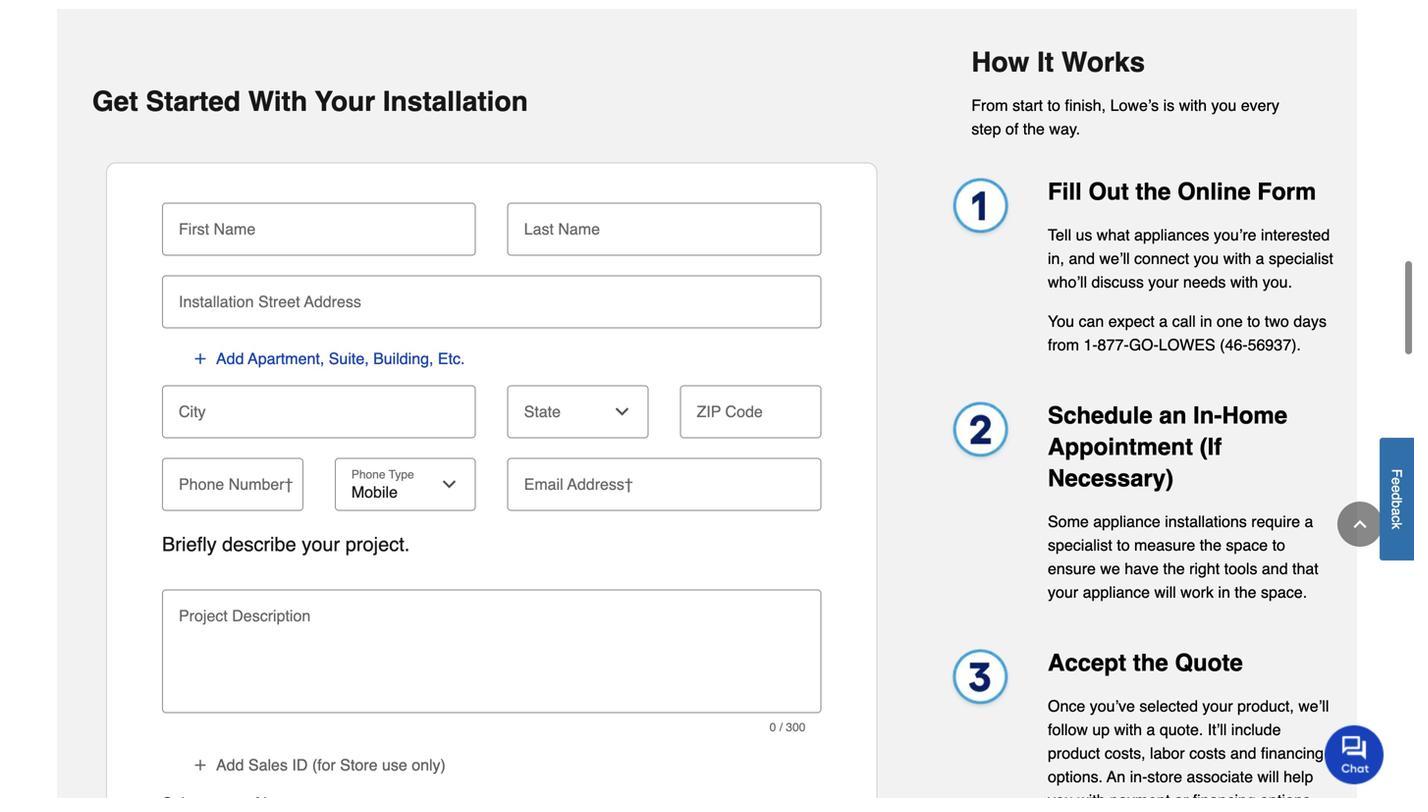 Task type: locate. For each thing, give the bounding box(es) containing it.
etc.
[[438, 349, 465, 368]]

1 vertical spatial will
[[1258, 768, 1280, 786]]

plus image
[[193, 351, 208, 367], [193, 758, 208, 774]]

days
[[1294, 312, 1327, 330]]

2 vertical spatial you
[[1048, 792, 1073, 799]]

a up k
[[1389, 508, 1405, 516]]

in right work
[[1218, 583, 1231, 601]]

add left sales
[[216, 757, 244, 775]]

tell us what appliances you're interested in, and we'll connect you with a specialist who'll discuss your needs with you.
[[1048, 226, 1334, 291]]

2 plus image from the top
[[193, 758, 208, 774]]

payment
[[1110, 792, 1170, 799]]

f e e d b a c k button
[[1380, 438, 1415, 561]]

0
[[770, 721, 776, 735]]

finish,
[[1065, 96, 1106, 114]]

work
[[1181, 583, 1214, 601]]

lowe's
[[1111, 96, 1159, 114]]

your up the it'll
[[1203, 697, 1233, 715]]

1 vertical spatial appliance
[[1083, 583, 1150, 601]]

options. down help
[[1260, 792, 1315, 799]]

only)
[[412, 757, 446, 775]]

plus image left apartment,
[[193, 351, 208, 367]]

associate
[[1187, 768, 1253, 786]]

1 vertical spatial options.
[[1260, 792, 1315, 799]]

0 vertical spatial financing
[[1261, 744, 1324, 763]]

0 vertical spatial specialist
[[1269, 249, 1334, 267]]

FirstName text field
[[170, 203, 468, 246]]

to left 'two'
[[1248, 312, 1261, 330]]

1 add from the top
[[216, 349, 244, 368]]

1 horizontal spatial we'll
[[1299, 697, 1329, 715]]

it'll
[[1208, 721, 1227, 739]]

you
[[1048, 312, 1075, 330]]

to
[[1048, 96, 1061, 114], [1248, 312, 1261, 330], [1117, 536, 1130, 554], [1273, 536, 1286, 554]]

0 horizontal spatial options.
[[1048, 768, 1103, 786]]

0 horizontal spatial and
[[1069, 249, 1095, 267]]

your inside some appliance installations require a specialist to measure the space to ensure we have the right tools and that your appliance will work in the space.
[[1048, 583, 1079, 601]]

a up labor
[[1147, 721, 1156, 739]]

add sales id (for store use only) button
[[192, 755, 447, 777]]

0 vertical spatial in
[[1200, 312, 1213, 330]]

online
[[1178, 178, 1251, 205]]

and inside some appliance installations require a specialist to measure the space to ensure we have the right tools and that your appliance will work in the space.
[[1262, 560, 1288, 578]]

1 horizontal spatial financing
[[1261, 744, 1324, 763]]

we'll down what
[[1100, 249, 1130, 267]]

what
[[1097, 226, 1130, 244]]

e up the b
[[1389, 485, 1405, 493]]

you left every
[[1212, 96, 1237, 114]]

add apartment, suite, building, etc. button
[[192, 348, 466, 370]]

1 vertical spatial in
[[1218, 583, 1231, 601]]

the up selected
[[1133, 650, 1169, 677]]

in-
[[1130, 768, 1148, 786]]

once
[[1048, 697, 1086, 715]]

1 horizontal spatial specialist
[[1269, 249, 1334, 267]]

1 vertical spatial specialist
[[1048, 536, 1113, 554]]

a up you.
[[1256, 249, 1265, 267]]

expect
[[1109, 312, 1155, 330]]

an icon of a number two. image
[[942, 400, 1017, 466]]

will
[[1155, 583, 1177, 601], [1258, 768, 1280, 786]]

in inside the you can expect a call in one to two days from 1-877-go-lowes (46-56937).
[[1200, 312, 1213, 330]]

apartment,
[[248, 349, 324, 368]]

get
[[92, 86, 138, 117]]

from
[[1048, 336, 1080, 354]]

d
[[1389, 493, 1405, 501]]

0 horizontal spatial we'll
[[1100, 249, 1130, 267]]

0 horizontal spatial will
[[1155, 583, 1177, 601]]

right
[[1190, 560, 1220, 578]]

the down tools
[[1235, 583, 1257, 601]]

0 horizontal spatial in
[[1200, 312, 1213, 330]]

will left help
[[1258, 768, 1280, 786]]

step
[[972, 120, 1001, 138]]

how it works
[[972, 46, 1145, 78]]

LastName text field
[[515, 203, 814, 246]]

costs
[[1190, 744, 1226, 763]]

a inside button
[[1389, 508, 1405, 516]]

/
[[780, 721, 783, 735]]

two
[[1265, 312, 1290, 330]]

how
[[972, 46, 1030, 78]]

in right call
[[1200, 312, 1213, 330]]

appliance down we
[[1083, 583, 1150, 601]]

we'll right product,
[[1299, 697, 1329, 715]]

1 horizontal spatial will
[[1258, 768, 1280, 786]]

financing down associate
[[1193, 792, 1256, 799]]

56937).
[[1248, 336, 1301, 354]]

0 horizontal spatial specialist
[[1048, 536, 1113, 554]]

and down us on the right top of the page
[[1069, 249, 1095, 267]]

a inside the you can expect a call in one to two days from 1-877-go-lowes (46-56937).
[[1159, 312, 1168, 330]]

and for schedule an in-home appointment (if necessary)
[[1262, 560, 1288, 578]]

0 vertical spatial add
[[216, 349, 244, 368]]

1 horizontal spatial in
[[1218, 583, 1231, 601]]

and for accept the quote
[[1231, 744, 1257, 763]]

plus image inside add sales id (for store use only) button
[[193, 758, 208, 774]]

schedule an in-home appointment (if necessary)
[[1048, 402, 1288, 492]]

your
[[315, 86, 375, 117]]

2 vertical spatial and
[[1231, 744, 1257, 763]]

your inside once you've selected your product, we'll follow up with a quote. it'll include product costs, labor costs and financing options. an in-store associate will help you with payment or financing options.
[[1203, 697, 1233, 715]]

1 vertical spatial we'll
[[1299, 697, 1329, 715]]

to down require
[[1273, 536, 1286, 554]]

1 vertical spatial you
[[1194, 249, 1219, 267]]

plus image inside "add apartment, suite, building, etc." button
[[193, 351, 208, 367]]

with
[[248, 86, 308, 117]]

0 horizontal spatial financing
[[1193, 792, 1256, 799]]

f e e d b a c k
[[1389, 469, 1405, 530]]

e up d
[[1389, 478, 1405, 485]]

you can expect a call in one to two days from 1-877-go-lowes (46-56937).
[[1048, 312, 1327, 354]]

in,
[[1048, 249, 1065, 267]]

and inside once you've selected your product, we'll follow up with a quote. it'll include product costs, labor costs and financing options. an in-store associate will help you with payment or financing options.
[[1231, 744, 1257, 763]]

1 vertical spatial and
[[1262, 560, 1288, 578]]

with
[[1179, 96, 1207, 114], [1224, 249, 1252, 267], [1231, 273, 1259, 291], [1115, 721, 1142, 739], [1078, 792, 1106, 799]]

the down installations
[[1200, 536, 1222, 554]]

financing up help
[[1261, 744, 1324, 763]]

store
[[1148, 768, 1183, 786]]

city text field
[[170, 385, 468, 429]]

lowes
[[1159, 336, 1216, 354]]

and
[[1069, 249, 1095, 267], [1262, 560, 1288, 578], [1231, 744, 1257, 763]]

id
[[292, 757, 308, 775]]

appointment
[[1048, 433, 1193, 461]]

get started with your installation
[[92, 86, 528, 117]]

the right of
[[1023, 120, 1045, 138]]

your down the connect
[[1149, 273, 1179, 291]]

add left apartment,
[[216, 349, 244, 368]]

2 add from the top
[[216, 757, 244, 775]]

0 vertical spatial plus image
[[193, 351, 208, 367]]

up
[[1093, 721, 1110, 739]]

suite,
[[329, 349, 369, 368]]

selected
[[1140, 697, 1198, 715]]

appliance up the measure
[[1094, 513, 1161, 531]]

0 vertical spatial we'll
[[1100, 249, 1130, 267]]

ensure
[[1048, 560, 1096, 578]]

1 vertical spatial plus image
[[193, 758, 208, 774]]

a right require
[[1305, 513, 1314, 531]]

require
[[1252, 513, 1301, 531]]

some appliance installations require a specialist to measure the space to ensure we have the right tools and that your appliance will work in the space.
[[1048, 513, 1319, 601]]

it
[[1037, 46, 1054, 78]]

2 horizontal spatial and
[[1262, 560, 1288, 578]]

you inside once you've selected your product, we'll follow up with a quote. it'll include product costs, labor costs and financing options. an in-store associate will help you with payment or financing options.
[[1048, 792, 1073, 799]]

1 horizontal spatial and
[[1231, 744, 1257, 763]]

accept
[[1048, 650, 1127, 677]]

to up way.
[[1048, 96, 1061, 114]]

(46-
[[1220, 336, 1248, 354]]

quote.
[[1160, 721, 1204, 739]]

who'll
[[1048, 273, 1087, 291]]

a left call
[[1159, 312, 1168, 330]]

0 vertical spatial you
[[1212, 96, 1237, 114]]

of
[[1006, 120, 1019, 138]]

0 vertical spatial and
[[1069, 249, 1095, 267]]

plus image for add apartment, suite, building, etc.
[[193, 351, 208, 367]]

to inside the you can expect a call in one to two days from 1-877-go-lowes (46-56937).
[[1248, 312, 1261, 330]]

with right is on the right of the page
[[1179, 96, 1207, 114]]

quote
[[1175, 650, 1243, 677]]

e
[[1389, 478, 1405, 485], [1389, 485, 1405, 493]]

c
[[1389, 516, 1405, 523]]

we
[[1101, 560, 1121, 578]]

1 plus image from the top
[[193, 351, 208, 367]]

we'll
[[1100, 249, 1130, 267], [1299, 697, 1329, 715]]

you're
[[1214, 226, 1257, 244]]

will inside once you've selected your product, we'll follow up with a quote. it'll include product costs, labor costs and financing options. an in-store associate will help you with payment or financing options.
[[1258, 768, 1280, 786]]

once you've selected your product, we'll follow up with a quote. it'll include product costs, labor costs and financing options. an in-store associate will help you with payment or financing options.
[[1048, 697, 1329, 799]]

and down the include
[[1231, 744, 1257, 763]]

your down ensure
[[1048, 583, 1079, 601]]

you up needs
[[1194, 249, 1219, 267]]

specialist
[[1269, 249, 1334, 267], [1048, 536, 1113, 554]]

an
[[1107, 768, 1126, 786]]

will left work
[[1155, 583, 1177, 601]]

specialist up ensure
[[1048, 536, 1113, 554]]

to up we
[[1117, 536, 1130, 554]]

specialist down interested
[[1269, 249, 1334, 267]]

add
[[216, 349, 244, 368], [216, 757, 244, 775]]

discuss
[[1092, 273, 1144, 291]]

you down product
[[1048, 792, 1073, 799]]

options. down product
[[1048, 768, 1103, 786]]

plus image left sales
[[193, 758, 208, 774]]

2 e from the top
[[1389, 485, 1405, 493]]

and up the space.
[[1262, 560, 1288, 578]]

877-
[[1098, 336, 1129, 354]]

financing
[[1261, 744, 1324, 763], [1193, 792, 1256, 799]]

1 vertical spatial add
[[216, 757, 244, 775]]

you
[[1212, 96, 1237, 114], [1194, 249, 1219, 267], [1048, 792, 1073, 799]]

to inside from start to finish, lowe's is with you every step of the way.
[[1048, 96, 1061, 114]]

chat invite button image
[[1325, 725, 1385, 785]]

0 vertical spatial will
[[1155, 583, 1177, 601]]



Task type: vqa. For each thing, say whether or not it's contained in the screenshot.
Add Apartment, Suite, Building, Etc. button
yes



Task type: describe. For each thing, give the bounding box(es) containing it.
add for add apartment, suite, building, etc.
[[216, 349, 244, 368]]

with down you're
[[1224, 249, 1252, 267]]

out
[[1089, 178, 1129, 205]]

0 vertical spatial appliance
[[1094, 513, 1161, 531]]

you inside from start to finish, lowe's is with you every step of the way.
[[1212, 96, 1237, 114]]

specialist inside some appliance installations require a specialist to measure the space to ensure we have the right tools and that your appliance will work in the space.
[[1048, 536, 1113, 554]]

describe
[[222, 533, 296, 556]]

space
[[1226, 536, 1268, 554]]

and inside tell us what appliances you're interested in, and we'll connect you with a specialist who'll discuss your needs with you.
[[1069, 249, 1095, 267]]

phoneNumber text field
[[170, 458, 296, 501]]

0 vertical spatial options.
[[1048, 768, 1103, 786]]

0 / 300
[[770, 721, 806, 735]]

every
[[1241, 96, 1280, 114]]

one
[[1217, 312, 1243, 330]]

add for add sales id (for store use only)
[[216, 757, 244, 775]]

fill
[[1048, 178, 1082, 205]]

needs
[[1184, 273, 1226, 291]]

with left you.
[[1231, 273, 1259, 291]]

installation
[[383, 86, 528, 117]]

1 horizontal spatial options.
[[1260, 792, 1315, 799]]

an
[[1160, 402, 1187, 429]]

300
[[786, 721, 806, 735]]

briefly
[[162, 533, 217, 556]]

some
[[1048, 513, 1089, 531]]

started
[[146, 86, 241, 117]]

form
[[1258, 178, 1317, 205]]

the inside from start to finish, lowe's is with you every step of the way.
[[1023, 120, 1045, 138]]

b
[[1389, 501, 1405, 508]]

with down product
[[1078, 792, 1106, 799]]

emailAddress text field
[[515, 458, 814, 501]]

measure
[[1135, 536, 1196, 554]]

add apartment, suite, building, etc.
[[216, 349, 465, 368]]

include
[[1232, 721, 1281, 739]]

you inside tell us what appliances you're interested in, and we'll connect you with a specialist who'll discuss your needs with you.
[[1194, 249, 1219, 267]]

follow
[[1048, 721, 1088, 739]]

f
[[1389, 469, 1405, 478]]

we'll inside once you've selected your product, we'll follow up with a quote. it'll include product costs, labor costs and financing options. an in-store associate will help you with payment or financing options.
[[1299, 697, 1329, 715]]

1 e from the top
[[1389, 478, 1405, 485]]

the right out
[[1136, 178, 1171, 205]]

a inside tell us what appliances you're interested in, and we'll connect you with a specialist who'll discuss your needs with you.
[[1256, 249, 1265, 267]]

appliances
[[1135, 226, 1210, 244]]

connect
[[1135, 249, 1190, 267]]

tell
[[1048, 226, 1072, 244]]

in-
[[1194, 402, 1222, 429]]

k
[[1389, 523, 1405, 530]]

chevron up image
[[1351, 515, 1370, 534]]

from start to finish, lowe's is with you every step of the way.
[[972, 96, 1280, 138]]

from
[[972, 96, 1008, 114]]

specialist inside tell us what appliances you're interested in, and we'll connect you with a specialist who'll discuss your needs with you.
[[1269, 249, 1334, 267]]

product
[[1048, 744, 1101, 763]]

the down the measure
[[1163, 560, 1185, 578]]

will inside some appliance installations require a specialist to measure the space to ensure we have the right tools and that your appliance will work in the space.
[[1155, 583, 1177, 601]]

in inside some appliance installations require a specialist to measure the space to ensure we have the right tools and that your appliance will work in the space.
[[1218, 583, 1231, 601]]

(for
[[312, 757, 336, 775]]

can
[[1079, 312, 1104, 330]]

accept the quote
[[1048, 650, 1243, 677]]

space.
[[1261, 583, 1308, 601]]

tools
[[1225, 560, 1258, 578]]

1 vertical spatial financing
[[1193, 792, 1256, 799]]

scroll to top element
[[1338, 502, 1383, 547]]

your left project.
[[302, 533, 340, 556]]

zipcode text field
[[688, 385, 814, 429]]

help
[[1284, 768, 1314, 786]]

go-
[[1129, 336, 1159, 354]]

store
[[340, 757, 378, 775]]

with inside from start to finish, lowe's is with you every step of the way.
[[1179, 96, 1207, 114]]

add sales id (for store use only)
[[216, 757, 446, 775]]

have
[[1125, 560, 1159, 578]]

a inside once you've selected your product, we'll follow up with a quote. it'll include product costs, labor costs and financing options. an in-store associate will help you with payment or financing options.
[[1147, 721, 1156, 739]]

that
[[1293, 560, 1319, 578]]

projectDescription text field
[[170, 617, 814, 704]]

costs,
[[1105, 744, 1146, 763]]

we'll inside tell us what appliances you're interested in, and we'll connect you with a specialist who'll discuss your needs with you.
[[1100, 249, 1130, 267]]

use
[[382, 757, 407, 775]]

start
[[1013, 96, 1043, 114]]

you.
[[1263, 273, 1293, 291]]

us
[[1076, 226, 1093, 244]]

sales
[[248, 757, 288, 775]]

you've
[[1090, 697, 1136, 715]]

your inside tell us what appliances you're interested in, and we'll connect you with a specialist who'll discuss your needs with you.
[[1149, 273, 1179, 291]]

address1 text field
[[170, 275, 814, 319]]

way.
[[1050, 120, 1081, 138]]

interested
[[1261, 226, 1330, 244]]

labor
[[1150, 744, 1185, 763]]

schedule
[[1048, 402, 1153, 429]]

1-
[[1084, 336, 1098, 354]]

with up costs, at bottom right
[[1115, 721, 1142, 739]]

an icon of a number three. image
[[942, 648, 1017, 714]]

home
[[1222, 402, 1288, 429]]

a inside some appliance installations require a specialist to measure the space to ensure we have the right tools and that your appliance will work in the space.
[[1305, 513, 1314, 531]]

briefly describe your project.
[[162, 533, 410, 556]]

an icon of a number one. image
[[942, 176, 1017, 242]]

fill out the online form
[[1048, 178, 1317, 205]]

is
[[1164, 96, 1175, 114]]

plus image for add sales id (for store use only)
[[193, 758, 208, 774]]

necessary)
[[1048, 465, 1174, 492]]

works
[[1062, 46, 1145, 78]]



